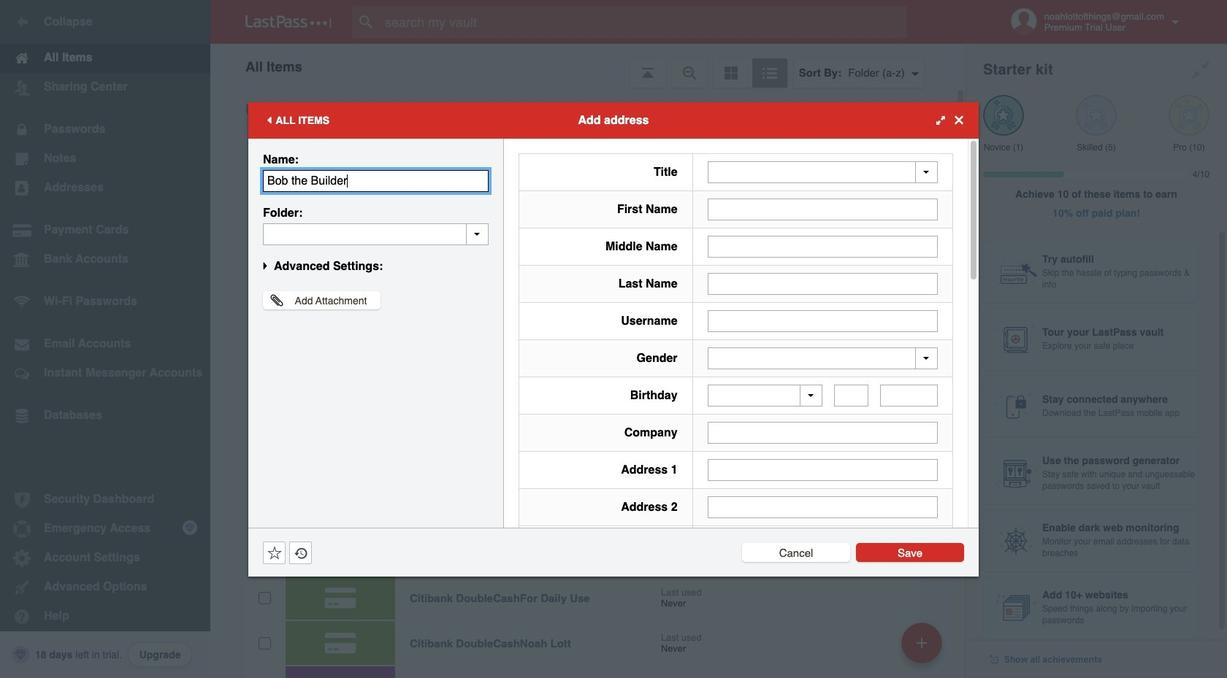 Task type: describe. For each thing, give the bounding box(es) containing it.
Search search field
[[352, 6, 936, 38]]

vault options navigation
[[210, 44, 966, 88]]



Task type: vqa. For each thing, say whether or not it's contained in the screenshot.
'caret right' image
no



Task type: locate. For each thing, give the bounding box(es) containing it.
main navigation navigation
[[0, 0, 210, 679]]

new item navigation
[[897, 619, 952, 679]]

None text field
[[263, 170, 489, 192], [708, 273, 938, 295], [708, 310, 938, 332], [881, 385, 938, 407], [708, 422, 938, 444], [708, 460, 938, 482], [263, 170, 489, 192], [708, 273, 938, 295], [708, 310, 938, 332], [881, 385, 938, 407], [708, 422, 938, 444], [708, 460, 938, 482]]

lastpass image
[[246, 15, 332, 29]]

dialog
[[248, 102, 979, 679]]

None text field
[[708, 198, 938, 220], [263, 223, 489, 245], [708, 236, 938, 258], [835, 385, 869, 407], [708, 497, 938, 519], [708, 198, 938, 220], [263, 223, 489, 245], [708, 236, 938, 258], [835, 385, 869, 407], [708, 497, 938, 519]]

new item image
[[917, 638, 927, 649]]

search my vault text field
[[352, 6, 936, 38]]



